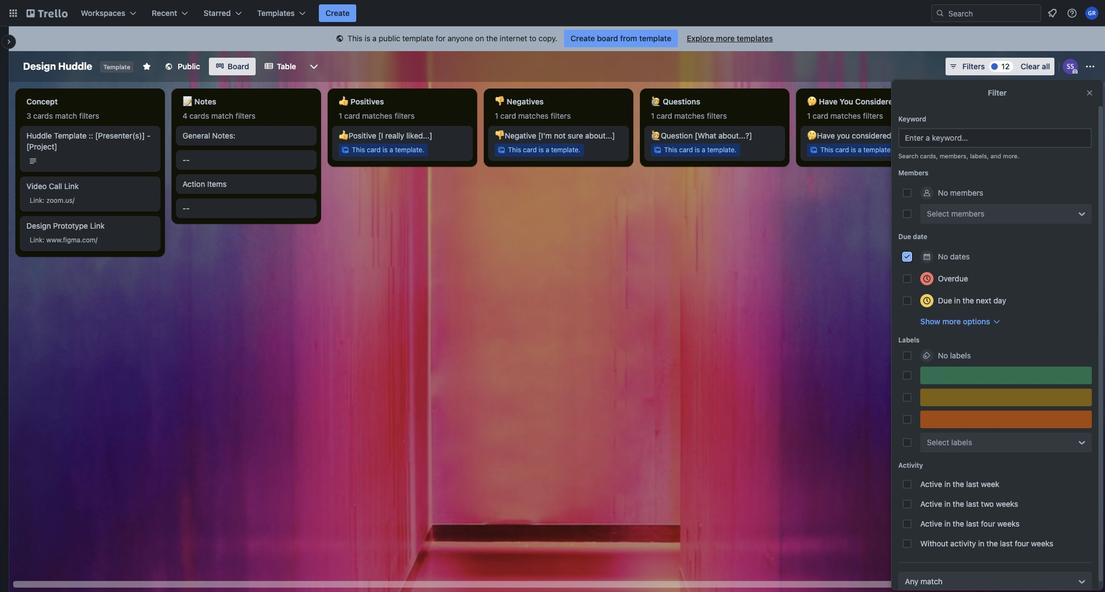 Task type: vqa. For each thing, say whether or not it's contained in the screenshot.
Boards LINK
no



Task type: locate. For each thing, give the bounding box(es) containing it.
recent button
[[145, 4, 195, 22]]

1 cards from the left
[[33, 111, 53, 121]]

0 vertical spatial --
[[183, 155, 190, 165]]

more inside show more options button
[[943, 317, 962, 326]]

📝 Notes text field
[[176, 93, 317, 111]]

template. down 👍positive [i really liked...] link
[[395, 146, 425, 154]]

::
[[89, 131, 93, 140]]

0 horizontal spatial more
[[717, 34, 735, 43]]

active
[[921, 480, 943, 489], [921, 500, 943, 509], [921, 519, 943, 529]]

the for active in the last four weeks
[[953, 519, 965, 529]]

1 filters from the left
[[79, 111, 99, 121]]

sm image
[[335, 34, 346, 45]]

is down '[i'm'
[[539, 146, 544, 154]]

customize views image
[[309, 61, 320, 72]]

0 vertical spatial active
[[921, 480, 943, 489]]

in for active in the last four weeks
[[945, 519, 951, 529]]

a for 🙋 questions 1 card matches filters
[[702, 146, 706, 154]]

match inside 📝 notes 4 cards match filters
[[211, 111, 234, 121]]

2 vertical spatial no
[[939, 351, 949, 360]]

dates
[[951, 252, 971, 261]]

🙋question [what about...?] link
[[651, 130, 779, 141]]

more for explore
[[717, 34, 735, 43]]

active down "activity"
[[921, 480, 943, 489]]

a down really
[[390, 146, 393, 154]]

4 filters from the left
[[551, 111, 571, 121]]

design up concept
[[23, 61, 56, 72]]

huddle up "[project]"
[[26, 131, 52, 140]]

1 inside 👍 positives 1 card matches filters
[[339, 111, 342, 121]]

templates
[[737, 34, 774, 43]]

copy.
[[539, 34, 558, 43]]

0 vertical spatial more
[[717, 34, 735, 43]]

link right prototype
[[90, 221, 105, 231]]

1 vertical spatial more
[[943, 317, 962, 326]]

www.figma.com/
[[46, 236, 98, 244]]

template left ::
[[54, 131, 87, 140]]

the for active in the last week
[[953, 480, 965, 489]]

1 : from the top
[[43, 196, 44, 205]]

notes:
[[212, 131, 236, 140]]

1 horizontal spatial template
[[640, 34, 672, 43]]

create inside 'button'
[[326, 8, 350, 18]]

template. for not
[[552, 146, 581, 154]]

0 vertical spatial create
[[326, 8, 350, 18]]

matches for 👎 negatives
[[519, 111, 549, 121]]

0 vertical spatial huddle
[[58, 61, 92, 72]]

greg robinson (gregrobinson96) image
[[1086, 7, 1099, 20]]

0 horizontal spatial due
[[899, 233, 912, 241]]

clear
[[1022, 62, 1041, 71]]

this right the sm image
[[348, 34, 363, 43]]

active up without
[[921, 519, 943, 529]]

select labels
[[928, 438, 973, 447]]

1 vertical spatial active
[[921, 500, 943, 509]]

1 horizontal spatial huddle
[[58, 61, 92, 72]]

matches inside 🙋 questions 1 card matches filters
[[675, 111, 705, 121]]

last for four
[[967, 519, 980, 529]]

🙋 Questions text field
[[645, 93, 786, 111]]

0 vertical spatial :
[[43, 196, 44, 205]]

from
[[621, 34, 638, 43]]

a left public
[[373, 34, 377, 43]]

0 vertical spatial four
[[982, 519, 996, 529]]

card down 👎
[[501, 111, 517, 121]]

this card is a template. down the "❌blocker" link
[[977, 146, 1050, 154]]

select up date
[[928, 209, 950, 218]]

4 this card is a template. from the left
[[821, 146, 893, 154]]

you
[[838, 131, 850, 140]]

last left week
[[967, 480, 980, 489]]

1 horizontal spatial due
[[939, 296, 953, 305]]

matches down questions
[[675, 111, 705, 121]]

in right the activity
[[979, 539, 985, 549]]

the left the next
[[963, 296, 975, 305]]

positives
[[351, 97, 384, 106]]

🙋 questions 1 card matches filters
[[651, 97, 727, 121]]

more inside explore more templates link
[[717, 34, 735, 43]]

[presenter(s)]
[[95, 131, 145, 140]]

active in the last week
[[921, 480, 1000, 489]]

👍positive
[[339, 131, 377, 140]]

no for no labels
[[939, 351, 949, 360]]

2 template from the left
[[640, 34, 672, 43]]

3 this card is a template. from the left
[[665, 146, 737, 154]]

2 vertical spatial active
[[921, 519, 943, 529]]

this card is a template.
[[352, 146, 425, 154], [508, 146, 581, 154], [665, 146, 737, 154], [821, 146, 893, 154], [977, 146, 1050, 154]]

1 vertical spatial --
[[183, 204, 190, 213]]

show more options button
[[921, 316, 1002, 327]]

match down concept 'text box'
[[55, 111, 77, 121]]

this left and
[[977, 146, 990, 154]]

filters down concept 'text box'
[[79, 111, 99, 121]]

1 horizontal spatial template
[[103, 63, 131, 70]]

1 this card is a template. from the left
[[352, 146, 425, 154]]

members down no members
[[952, 209, 985, 218]]

1 for 👎 negatives 1 card matches filters
[[495, 111, 499, 121]]

1 vertical spatial design
[[26, 221, 51, 231]]

is down 👍positive [i really liked...]
[[383, 146, 388, 154]]

filters
[[79, 111, 99, 121], [236, 111, 256, 121], [395, 111, 415, 121], [551, 111, 571, 121], [707, 111, 727, 121], [864, 111, 884, 121]]

is down 🤔have you considered...
[[852, 146, 857, 154]]

design left prototype
[[26, 221, 51, 231]]

-- link down the action items link
[[183, 203, 310, 214]]

0 vertical spatial -- link
[[183, 155, 310, 166]]

card down 👍
[[345, 111, 360, 121]]

🤔have
[[808, 131, 836, 140]]

create left board
[[571, 34, 595, 43]]

the up the activity
[[953, 519, 965, 529]]

1 for 👍 positives 1 card matches filters
[[339, 111, 342, 121]]

design huddle
[[23, 61, 92, 72]]

four
[[982, 519, 996, 529], [1016, 539, 1030, 549]]

filters inside 🤔 have you considered? 1 card matches filters
[[864, 111, 884, 121]]

filters down 👍 positives text box
[[395, 111, 415, 121]]

filters down "👎 negatives" text box
[[551, 111, 571, 121]]

stu smith (stusmith18) image
[[1064, 59, 1079, 74]]

template left star or unstar board image at the top of page
[[103, 63, 131, 70]]

huddle up concept 'text box'
[[58, 61, 92, 72]]

filters down 🤔 have you considered? text box
[[864, 111, 884, 121]]

0 horizontal spatial match
[[55, 111, 77, 121]]

2 -- link from the top
[[183, 203, 310, 214]]

matches down negatives
[[519, 111, 549, 121]]

a for 👎 negatives 1 card matches filters
[[546, 146, 550, 154]]

matches inside 🤔 have you considered? 1 card matches filters
[[831, 111, 862, 121]]

no for no dates
[[939, 252, 949, 261]]

4 1 from the left
[[808, 111, 811, 121]]

design inside design prototype link link : www.figma.com/
[[26, 221, 51, 231]]

for
[[436, 34, 446, 43]]

template. down the not
[[552, 146, 581, 154]]

action
[[183, 179, 205, 189]]

a down '[i'm'
[[546, 146, 550, 154]]

2 no from the top
[[939, 252, 949, 261]]

no down show more options
[[939, 351, 949, 360]]

0 horizontal spatial four
[[982, 519, 996, 529]]

: down video
[[43, 196, 44, 205]]

matches inside 👎 negatives 1 card matches filters
[[519, 111, 549, 121]]

1 vertical spatial members
[[952, 209, 985, 218]]

is left public
[[365, 34, 371, 43]]

🤔 Have You Considered? text field
[[801, 93, 942, 111]]

0 vertical spatial weeks
[[997, 500, 1019, 509]]

last left 'two' at the bottom right of page
[[967, 500, 980, 509]]

in up active in the last two weeks
[[945, 480, 951, 489]]

template right from
[[640, 34, 672, 43]]

0 horizontal spatial cards
[[33, 111, 53, 121]]

a
[[373, 34, 377, 43], [390, 146, 393, 154], [546, 146, 550, 154], [702, 146, 706, 154], [859, 146, 862, 154], [1015, 146, 1018, 154]]

1 vertical spatial :
[[43, 236, 44, 244]]

any match
[[906, 577, 943, 587]]

activity
[[951, 539, 977, 549]]

search image
[[937, 9, 945, 18]]

in up without
[[945, 519, 951, 529]]

labels down show more options button on the bottom right
[[951, 351, 972, 360]]

1 -- from the top
[[183, 155, 190, 165]]

filters down 📝 notes text box
[[236, 111, 256, 121]]

👍 positives 1 card matches filters
[[339, 97, 415, 121]]

all
[[1043, 62, 1051, 71]]

explore more templates link
[[681, 30, 780, 47]]

template inside create board from template link
[[640, 34, 672, 43]]

0 horizontal spatial template
[[54, 131, 87, 140]]

0 vertical spatial select
[[928, 209, 950, 218]]

1 horizontal spatial cards
[[190, 111, 209, 121]]

filters inside 📝 notes 4 cards match filters
[[236, 111, 256, 121]]

a down 🙋question [what about...?]
[[702, 146, 706, 154]]

filters inside 🙋 questions 1 card matches filters
[[707, 111, 727, 121]]

2 active from the top
[[921, 500, 943, 509]]

cards
[[33, 111, 53, 121], [190, 111, 209, 121]]

filters inside 👍 positives 1 card matches filters
[[395, 111, 415, 121]]

5 filters from the left
[[707, 111, 727, 121]]

this card is a template. down 🤔have you considered...
[[821, 146, 893, 154]]

starred
[[204, 8, 231, 18]]

create up the sm image
[[326, 8, 350, 18]]

primary element
[[0, 0, 1106, 26]]

last down active in the last four weeks
[[1001, 539, 1014, 549]]

match up notes:
[[211, 111, 234, 121]]

is down 🙋question [what about...?]
[[695, 146, 700, 154]]

template inside huddle template :: [presenter(s)] - [project]
[[54, 131, 87, 140]]

this down 🤔have
[[821, 146, 834, 154]]

card down have
[[813, 111, 829, 121]]

this down 👎negative
[[508, 146, 522, 154]]

1 1 from the left
[[339, 111, 342, 121]]

:
[[43, 196, 44, 205], [43, 236, 44, 244]]

👍
[[339, 97, 349, 106]]

more for show
[[943, 317, 962, 326]]

0 vertical spatial no
[[939, 188, 949, 198]]

no left dates
[[939, 252, 949, 261]]

general notes:
[[183, 131, 236, 140]]

1 vertical spatial template
[[54, 131, 87, 140]]

1 vertical spatial four
[[1016, 539, 1030, 549]]

week
[[982, 480, 1000, 489]]

3 1 from the left
[[651, 111, 655, 121]]

4 matches from the left
[[831, 111, 862, 121]]

matches down the positives
[[362, 111, 393, 121]]

color: orange, title: none element
[[921, 411, 1093, 429]]

4
[[183, 111, 188, 121]]

in
[[955, 296, 961, 305], [945, 480, 951, 489], [945, 500, 951, 509], [945, 519, 951, 529], [979, 539, 985, 549]]

3 matches from the left
[[675, 111, 705, 121]]

this card is a template. down 🙋question [what about...?]
[[665, 146, 737, 154]]

filters down 🙋 questions "text field"
[[707, 111, 727, 121]]

select up active in the last week
[[928, 438, 950, 447]]

filters inside 👎 negatives 1 card matches filters
[[551, 111, 571, 121]]

4 template. from the left
[[864, 146, 893, 154]]

0 horizontal spatial template
[[403, 34, 434, 43]]

1 down 🤔
[[808, 111, 811, 121]]

huddle template :: [presenter(s)] - [project] link
[[26, 130, 154, 152]]

create board from template
[[571, 34, 672, 43]]

design inside design huddle text box
[[23, 61, 56, 72]]

card
[[345, 111, 360, 121], [501, 111, 517, 121], [657, 111, 673, 121], [813, 111, 829, 121], [367, 146, 381, 154], [523, 146, 537, 154], [680, 146, 694, 154], [836, 146, 850, 154], [992, 146, 1006, 154]]

template
[[403, 34, 434, 43], [640, 34, 672, 43]]

huddle
[[58, 61, 92, 72], [26, 131, 52, 140]]

: for video
[[43, 196, 44, 205]]

weeks for active in the last four weeks
[[998, 519, 1020, 529]]

1 down 👍
[[339, 111, 342, 121]]

in down active in the last week
[[945, 500, 951, 509]]

2 1 from the left
[[495, 111, 499, 121]]

templates button
[[251, 4, 313, 22]]

more right show
[[943, 317, 962, 326]]

this card is a template. down 👍positive [i really liked...]
[[352, 146, 425, 154]]

1 horizontal spatial more
[[943, 317, 962, 326]]

this card is a template. for [i
[[352, 146, 425, 154]]

weeks
[[997, 500, 1019, 509], [998, 519, 1020, 529], [1032, 539, 1054, 549]]

huddle template :: [presenter(s)] - [project]
[[26, 131, 151, 151]]

filters for 👍 positives 1 card matches filters
[[395, 111, 415, 121]]

huddle inside huddle template :: [presenter(s)] - [project]
[[26, 131, 52, 140]]

📝 notes 4 cards match filters
[[183, 97, 256, 121]]

3 active from the top
[[921, 519, 943, 529]]

video
[[26, 182, 47, 191]]

design for design huddle
[[23, 61, 56, 72]]

more right the explore
[[717, 34, 735, 43]]

this card is a template. down '[i'm'
[[508, 146, 581, 154]]

labels for no labels
[[951, 351, 972, 360]]

members
[[951, 188, 984, 198], [952, 209, 985, 218]]

1 vertical spatial weeks
[[998, 519, 1020, 529]]

: left www.figma.com/
[[43, 236, 44, 244]]

2 select from the top
[[928, 438, 950, 447]]

due up show more options
[[939, 296, 953, 305]]

🤔
[[808, 97, 818, 106]]

a down 🤔have you considered...
[[859, 146, 862, 154]]

show menu image
[[1086, 61, 1097, 72]]

explore more templates
[[687, 34, 774, 43]]

activity
[[899, 462, 924, 470]]

this is a public template for anyone on the internet to copy.
[[348, 34, 558, 43]]

members for no members
[[951, 188, 984, 198]]

1 vertical spatial labels
[[952, 438, 973, 447]]

👎
[[495, 97, 505, 106]]

1 inside 👎 negatives 1 card matches filters
[[495, 111, 499, 121]]

members up select members
[[951, 188, 984, 198]]

🙋question
[[651, 131, 693, 140]]

a down the "❌blocker" link
[[1015, 146, 1018, 154]]

2 filters from the left
[[236, 111, 256, 121]]

1 vertical spatial no
[[939, 252, 949, 261]]

0 vertical spatial design
[[23, 61, 56, 72]]

0 vertical spatial members
[[951, 188, 984, 198]]

5 this card is a template. from the left
[[977, 146, 1050, 154]]

1 horizontal spatial match
[[211, 111, 234, 121]]

a for 👍 positives 1 card matches filters
[[390, 146, 393, 154]]

0 horizontal spatial create
[[326, 8, 350, 18]]

this member is an admin of this board. image
[[1074, 69, 1078, 74]]

-- up "action" on the top of the page
[[183, 155, 190, 165]]

link right call
[[64, 182, 79, 191]]

without
[[921, 539, 949, 549]]

card right labels,
[[992, 146, 1006, 154]]

3 no from the top
[[939, 351, 949, 360]]

[i
[[379, 131, 384, 140]]

🤔have you considered... link
[[808, 130, 935, 141]]

match right "any"
[[921, 577, 943, 587]]

1 vertical spatial select
[[928, 438, 950, 447]]

2 cards from the left
[[190, 111, 209, 121]]

1 inside 🙋 questions 1 card matches filters
[[651, 111, 655, 121]]

cards inside concept 3 cards match filters
[[33, 111, 53, 121]]

template.
[[395, 146, 425, 154], [552, 146, 581, 154], [708, 146, 737, 154], [864, 146, 893, 154], [1020, 146, 1050, 154]]

1
[[339, 111, 342, 121], [495, 111, 499, 121], [651, 111, 655, 121], [808, 111, 811, 121]]

on
[[476, 34, 484, 43]]

2 this card is a template. from the left
[[508, 146, 581, 154]]

1 vertical spatial due
[[939, 296, 953, 305]]

1 matches from the left
[[362, 111, 393, 121]]

template left for
[[403, 34, 434, 43]]

🤔 have you considered? 1 card matches filters
[[808, 97, 903, 121]]

in up show more options
[[955, 296, 961, 305]]

1 vertical spatial huddle
[[26, 131, 52, 140]]

1 vertical spatial create
[[571, 34, 595, 43]]

: inside design prototype link link : www.figma.com/
[[43, 236, 44, 244]]

matches down the you on the top of the page
[[831, 111, 862, 121]]

no
[[939, 188, 949, 198], [939, 252, 949, 261], [939, 351, 949, 360]]

date
[[914, 233, 928, 241]]

is for 🤔 have you considered? 1 card matches filters
[[852, 146, 857, 154]]

- inside huddle template :: [presenter(s)] - [project]
[[147, 131, 151, 140]]

active down active in the last week
[[921, 500, 943, 509]]

0 horizontal spatial huddle
[[26, 131, 52, 140]]

1 horizontal spatial create
[[571, 34, 595, 43]]

1 vertical spatial -- link
[[183, 203, 310, 214]]

2 matches from the left
[[519, 111, 549, 121]]

1 down 👎
[[495, 111, 499, 121]]

labels up active in the last week
[[952, 438, 973, 447]]

in for active in the last week
[[945, 480, 951, 489]]

due for due in the next day
[[939, 296, 953, 305]]

action items link
[[183, 179, 310, 190]]

1 no from the top
[[939, 188, 949, 198]]

1 select from the top
[[928, 209, 950, 218]]

-- link down general notes: link
[[183, 155, 310, 166]]

[i'm
[[539, 131, 552, 140]]

due left date
[[899, 233, 912, 241]]

create for create board from template
[[571, 34, 595, 43]]

really
[[386, 131, 405, 140]]

card down 🙋question
[[680, 146, 694, 154]]

this down 👍positive
[[352, 146, 365, 154]]

1 horizontal spatial four
[[1016, 539, 1030, 549]]

1 down 🙋
[[651, 111, 655, 121]]

zoom.us/
[[46, 196, 75, 205]]

template. for considered...
[[864, 146, 893, 154]]

1 active from the top
[[921, 480, 943, 489]]

the down active in the last week
[[953, 500, 965, 509]]

-- down "action" on the top of the page
[[183, 204, 190, 213]]

the up active in the last two weeks
[[953, 480, 965, 489]]

2 : from the top
[[43, 236, 44, 244]]

0 vertical spatial due
[[899, 233, 912, 241]]

3 filters from the left
[[395, 111, 415, 121]]

cards right 4 on the left of the page
[[190, 111, 209, 121]]

the right on
[[487, 34, 498, 43]]

2 template. from the left
[[552, 146, 581, 154]]

6 filters from the left
[[864, 111, 884, 121]]

table link
[[258, 58, 303, 75]]

select members
[[928, 209, 985, 218]]

template. down considered...
[[864, 146, 893, 154]]

due in the next day
[[939, 296, 1007, 305]]

in for active in the last two weeks
[[945, 500, 951, 509]]

3 template. from the left
[[708, 146, 737, 154]]

is for 🙋 questions 1 card matches filters
[[695, 146, 700, 154]]

matches for 🙋 questions
[[675, 111, 705, 121]]

1 template. from the left
[[395, 146, 425, 154]]

is right and
[[1008, 146, 1013, 154]]

labels
[[951, 351, 972, 360], [952, 438, 973, 447]]

matches inside 👍 positives 1 card matches filters
[[362, 111, 393, 121]]

this down 🙋question
[[665, 146, 678, 154]]

: inside video call link link : zoom.us/
[[43, 196, 44, 205]]

0 vertical spatial labels
[[951, 351, 972, 360]]

select for select members
[[928, 209, 950, 218]]



Task type: describe. For each thing, give the bounding box(es) containing it.
📝
[[183, 97, 193, 106]]

card inside 🙋 questions 1 card matches filters
[[657, 111, 673, 121]]

[project]
[[26, 142, 57, 151]]

design prototype link link
[[26, 221, 154, 232]]

next
[[977, 296, 992, 305]]

1 for 🙋 questions 1 card matches filters
[[651, 111, 655, 121]]

Search field
[[945, 5, 1042, 21]]

card inside 👎 negatives 1 card matches filters
[[501, 111, 517, 121]]

2 horizontal spatial match
[[921, 577, 943, 587]]

sure
[[568, 131, 584, 140]]

Concept text field
[[20, 93, 161, 111]]

Enter a keyword… text field
[[899, 128, 1093, 148]]

public
[[178, 62, 200, 71]]

call
[[49, 182, 62, 191]]

clear all
[[1022, 62, 1051, 71]]

this card is a template. for you
[[821, 146, 893, 154]]

template. for about...?]
[[708, 146, 737, 154]]

clear all button
[[1017, 58, 1055, 75]]

design for design prototype link link : www.figma.com/
[[26, 221, 51, 231]]

action items
[[183, 179, 227, 189]]

close popover image
[[1086, 89, 1095, 97]]

active in the last two weeks
[[921, 500, 1019, 509]]

0 vertical spatial template
[[103, 63, 131, 70]]

star or unstar board image
[[143, 62, 151, 71]]

🙋question [what about...?]
[[651, 131, 753, 140]]

[what
[[695, 131, 717, 140]]

the right the activity
[[987, 539, 999, 549]]

public button
[[158, 58, 207, 75]]

overdue
[[939, 274, 969, 283]]

public
[[379, 34, 401, 43]]

2 -- from the top
[[183, 204, 190, 213]]

show more options
[[921, 317, 991, 326]]

show
[[921, 317, 941, 326]]

this card is a template. for [what
[[665, 146, 737, 154]]

general notes: link
[[183, 130, 310, 141]]

negatives
[[507, 97, 544, 106]]

huddle inside text box
[[58, 61, 92, 72]]

2 vertical spatial weeks
[[1032, 539, 1054, 549]]

board
[[597, 34, 619, 43]]

is for 👍 positives 1 card matches filters
[[383, 146, 388, 154]]

cards inside 📝 notes 4 cards match filters
[[190, 111, 209, 121]]

table
[[277, 62, 296, 71]]

color: yellow, title: none element
[[921, 389, 1093, 407]]

labels,
[[971, 152, 990, 160]]

without activity in the last four weeks
[[921, 539, 1054, 549]]

any
[[906, 577, 919, 587]]

back to home image
[[26, 4, 68, 22]]

labels
[[899, 336, 920, 344]]

5 template. from the left
[[1020, 146, 1050, 154]]

❌blocker link
[[964, 130, 1092, 141]]

and
[[991, 152, 1002, 160]]

no for no members
[[939, 188, 949, 198]]

this for 👍 positives 1 card matches filters
[[352, 146, 365, 154]]

template. for really
[[395, 146, 425, 154]]

👎 Negatives text field
[[489, 93, 629, 111]]

more.
[[1004, 152, 1020, 160]]

general
[[183, 131, 210, 140]]

concept 3 cards match filters
[[26, 97, 99, 121]]

starred button
[[197, 4, 249, 22]]

select for select labels
[[928, 438, 950, 447]]

active for active in the last week
[[921, 480, 943, 489]]

last for week
[[967, 480, 980, 489]]

in for due in the next day
[[955, 296, 961, 305]]

👎negative [i'm not sure about...]
[[495, 131, 616, 140]]

internet
[[500, 34, 528, 43]]

color: green, title: none element
[[921, 367, 1093, 385]]

considered...
[[853, 131, 899, 140]]

active for active in the last four weeks
[[921, 519, 943, 529]]

recent
[[152, 8, 177, 18]]

card down you
[[836, 146, 850, 154]]

filters for 🙋 questions 1 card matches filters
[[707, 111, 727, 121]]

card inside 🤔 have you considered? 1 card matches filters
[[813, 111, 829, 121]]

👎 negatives 1 card matches filters
[[495, 97, 571, 121]]

you
[[840, 97, 854, 106]]

matches for 👍 positives
[[362, 111, 393, 121]]

considered?
[[856, 97, 903, 106]]

explore
[[687, 34, 715, 43]]

to
[[530, 34, 537, 43]]

is for 👎 negatives 1 card matches filters
[[539, 146, 544, 154]]

create button
[[319, 4, 357, 22]]

last for two
[[967, 500, 980, 509]]

weeks for active in the last two weeks
[[997, 500, 1019, 509]]

filter
[[989, 88, 1008, 97]]

3
[[26, 111, 31, 121]]

open information menu image
[[1067, 8, 1078, 19]]

1 -- link from the top
[[183, 155, 310, 166]]

keyword
[[899, 115, 927, 123]]

this card is a template. for [i'm
[[508, 146, 581, 154]]

1 template from the left
[[403, 34, 434, 43]]

the for due in the next day
[[963, 296, 975, 305]]

board link
[[209, 58, 256, 75]]

video call link link
[[26, 181, 154, 192]]

link left www.figma.com/
[[30, 236, 43, 244]]

the for active in the last two weeks
[[953, 500, 965, 509]]

about...]
[[586, 131, 616, 140]]

card down [i
[[367, 146, 381, 154]]

items
[[207, 179, 227, 189]]

workspaces
[[81, 8, 125, 18]]

liked...]
[[407, 131, 433, 140]]

members for select members
[[952, 209, 985, 218]]

link down video
[[30, 196, 43, 205]]

anyone
[[448, 34, 474, 43]]

day
[[994, 296, 1007, 305]]

: for design
[[43, 236, 44, 244]]

members,
[[940, 152, 969, 160]]

👎negative
[[495, 131, 537, 140]]

this for 👎 negatives 1 card matches filters
[[508, 146, 522, 154]]

design prototype link link : www.figma.com/
[[26, 221, 105, 244]]

0 notifications image
[[1047, 7, 1060, 20]]

filters for 👎 negatives 1 card matches filters
[[551, 111, 571, 121]]

not
[[554, 131, 566, 140]]

❌blocker
[[964, 131, 1001, 140]]

no dates
[[939, 252, 971, 261]]

filters for 📝 notes 4 cards match filters
[[236, 111, 256, 121]]

due for due date
[[899, 233, 912, 241]]

board
[[228, 62, 249, 71]]

match inside concept 3 cards match filters
[[55, 111, 77, 121]]

two
[[982, 500, 995, 509]]

1 inside 🤔 have you considered? 1 card matches filters
[[808, 111, 811, 121]]

a for 🤔 have you considered? 1 card matches filters
[[859, 146, 862, 154]]

filters inside concept 3 cards match filters
[[79, 111, 99, 121]]

have
[[820, 97, 838, 106]]

create for create
[[326, 8, 350, 18]]

this for 🤔 have you considered? 1 card matches filters
[[821, 146, 834, 154]]

card down 👎negative
[[523, 146, 537, 154]]

👎negative [i'm not sure about...] link
[[495, 130, 623, 141]]

this for 🙋 questions 1 card matches filters
[[665, 146, 678, 154]]

labels for select labels
[[952, 438, 973, 447]]

notes
[[195, 97, 216, 106]]

👍 Positives text field
[[332, 93, 473, 111]]

create board from template link
[[565, 30, 679, 47]]

active for active in the last two weeks
[[921, 500, 943, 509]]

card inside 👍 positives 1 card matches filters
[[345, 111, 360, 121]]

options
[[964, 317, 991, 326]]

Board name text field
[[18, 58, 98, 75]]

search
[[899, 152, 919, 160]]



